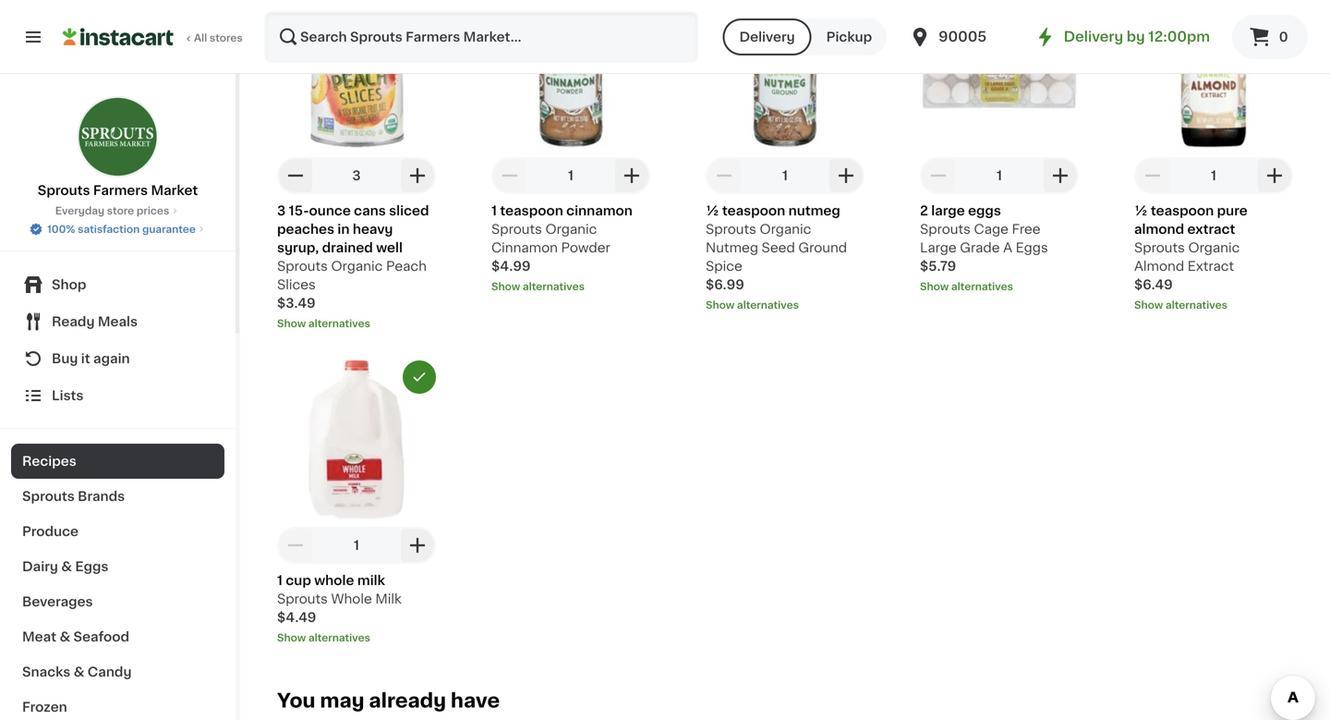 Task type: locate. For each thing, give the bounding box(es) containing it.
0 horizontal spatial ½
[[706, 204, 720, 217]]

show inside 2 large eggs sprouts cage free large grade a eggs $5.79 show alternatives
[[921, 281, 949, 291]]

unselect item image
[[626, 0, 642, 16]]

sprouts brands
[[22, 490, 125, 503]]

decrement quantity image
[[285, 164, 307, 187], [499, 164, 521, 187], [928, 164, 950, 187], [1142, 164, 1165, 187]]

show
[[492, 281, 521, 291], [921, 281, 949, 291], [706, 300, 735, 310], [1135, 300, 1164, 310], [277, 318, 306, 328], [277, 633, 306, 643]]

extract
[[1188, 223, 1236, 236]]

1 horizontal spatial ½
[[1135, 204, 1148, 217]]

almond
[[1135, 223, 1185, 236]]

organic down extract
[[1189, 241, 1241, 254]]

powder
[[562, 241, 611, 254]]

2 horizontal spatial teaspoon
[[1152, 204, 1215, 217]]

& for meat
[[60, 630, 70, 643]]

& left candy
[[74, 665, 84, 678]]

1 horizontal spatial delivery
[[1065, 30, 1124, 43]]

recipes
[[22, 455, 76, 468]]

alternatives down grade on the top right of page
[[952, 281, 1014, 291]]

3 teaspoon from the left
[[1152, 204, 1215, 217]]

alternatives down 'whole'
[[309, 633, 371, 643]]

buy
[[52, 352, 78, 365]]

show alternatives button down seed
[[706, 297, 865, 312]]

organic inside ½ teaspoon pure almond extract sprouts organic almond extract $6.49 show alternatives
[[1189, 241, 1241, 254]]

0 vertical spatial decrement quantity image
[[714, 164, 736, 187]]

ready
[[52, 315, 95, 328]]

show alternatives button
[[492, 279, 651, 294], [921, 279, 1080, 294], [706, 297, 865, 312], [1135, 297, 1294, 312], [277, 316, 436, 331], [277, 630, 436, 645]]

3 15-ounce cans sliced peaches in heavy syrup, drained well sprouts organic peach slices $3.49 show alternatives
[[277, 204, 429, 328]]

delivery inside delivery button
[[740, 31, 795, 43]]

by
[[1127, 30, 1146, 43]]

½ inside ½ teaspoon nutmeg sprouts organic nutmeg seed ground spice $6.99 show alternatives
[[706, 204, 720, 217]]

delivery by 12:00pm
[[1065, 30, 1211, 43]]

well
[[376, 241, 403, 254]]

½ for ½ teaspoon pure almond extract
[[1135, 204, 1148, 217]]

organic
[[546, 223, 597, 236], [760, 223, 812, 236], [1189, 241, 1241, 254], [331, 260, 383, 273]]

sliced
[[389, 204, 429, 217]]

teaspoon
[[500, 204, 564, 217], [723, 204, 786, 217], [1152, 204, 1215, 217]]

decrement quantity image up cinnamon
[[499, 164, 521, 187]]

decrement quantity image for ½
[[1142, 164, 1165, 187]]

almond
[[1135, 260, 1185, 273]]

alternatives down $4.99
[[523, 281, 585, 291]]

alternatives down $6.99
[[737, 300, 799, 310]]

peaches
[[277, 223, 335, 236]]

alternatives inside ½ teaspoon nutmeg sprouts organic nutmeg seed ground spice $6.99 show alternatives
[[737, 300, 799, 310]]

1 horizontal spatial eggs
[[1016, 241, 1049, 254]]

$5.79
[[921, 260, 957, 273]]

alternatives
[[523, 281, 585, 291], [952, 281, 1014, 291], [737, 300, 799, 310], [1166, 300, 1228, 310], [309, 318, 371, 328], [309, 633, 371, 643]]

show alternatives button down 'a'
[[921, 279, 1080, 294]]

sprouts inside ½ teaspoon pure almond extract sprouts organic almond extract $6.49 show alternatives
[[1135, 241, 1186, 254]]

show alternatives button down powder
[[492, 279, 651, 294]]

teaspoon up cinnamon
[[500, 204, 564, 217]]

show down $4.49
[[277, 633, 306, 643]]

delivery for delivery by 12:00pm
[[1065, 30, 1124, 43]]

decrement quantity image for 2
[[928, 164, 950, 187]]

&
[[61, 560, 72, 573], [60, 630, 70, 643], [74, 665, 84, 678]]

0 vertical spatial &
[[61, 560, 72, 573]]

show down $6.49
[[1135, 300, 1164, 310]]

decrement quantity image up cup
[[285, 534, 307, 556]]

& for dairy
[[61, 560, 72, 573]]

0 vertical spatial 3
[[353, 169, 361, 182]]

decrement quantity image for teaspoon
[[714, 164, 736, 187]]

1 horizontal spatial 3
[[353, 169, 361, 182]]

sprouts down the large
[[921, 223, 971, 236]]

ready meals button
[[11, 303, 225, 340]]

sprouts down recipes
[[22, 490, 75, 503]]

delivery button
[[723, 18, 812, 55]]

delivery left by
[[1065, 30, 1124, 43]]

3
[[353, 169, 361, 182], [277, 204, 286, 217]]

1 horizontal spatial teaspoon
[[723, 204, 786, 217]]

everyday
[[55, 206, 105, 216]]

show alternatives button down extract
[[1135, 297, 1294, 312]]

3 up cans
[[353, 169, 361, 182]]

½ up nutmeg
[[706, 204, 720, 217]]

unselect item image
[[411, 0, 428, 16], [1269, 0, 1286, 16], [411, 369, 428, 385]]

eggs
[[1016, 241, 1049, 254], [75, 560, 109, 573]]

store
[[107, 206, 134, 216]]

1 for cinnamon
[[568, 169, 574, 182]]

all stores link
[[63, 11, 244, 63]]

sprouts inside sprouts brands link
[[22, 490, 75, 503]]

eggs down free
[[1016, 241, 1049, 254]]

delivery left pickup button
[[740, 31, 795, 43]]

show down the $5.79
[[921, 281, 949, 291]]

seed
[[762, 241, 796, 254]]

decrement quantity image for 1
[[499, 164, 521, 187]]

3 left 15-
[[277, 204, 286, 217]]

sprouts up almond
[[1135, 241, 1186, 254]]

3 for 3 15-ounce cans sliced peaches in heavy syrup, drained well sprouts organic peach slices $3.49 show alternatives
[[277, 204, 286, 217]]

lists link
[[11, 377, 225, 414]]

it
[[81, 352, 90, 365]]

1 decrement quantity image from the left
[[285, 164, 307, 187]]

seafood
[[74, 630, 129, 643]]

decrement quantity image for 3
[[285, 164, 307, 187]]

0 horizontal spatial teaspoon
[[500, 204, 564, 217]]

2 decrement quantity image from the left
[[499, 164, 521, 187]]

show inside 3 15-ounce cans sliced peaches in heavy syrup, drained well sprouts organic peach slices $3.49 show alternatives
[[277, 318, 306, 328]]

1 vertical spatial eggs
[[75, 560, 109, 573]]

produce link
[[11, 514, 225, 549]]

0 horizontal spatial eggs
[[75, 560, 109, 573]]

alternatives down extract
[[1166, 300, 1228, 310]]

organic inside 3 15-ounce cans sliced peaches in heavy syrup, drained well sprouts organic peach slices $3.49 show alternatives
[[331, 260, 383, 273]]

show down $6.99
[[706, 300, 735, 310]]

2 ½ from the left
[[1135, 204, 1148, 217]]

1 vertical spatial &
[[60, 630, 70, 643]]

100% satisfaction guarantee button
[[29, 218, 207, 237]]

2
[[921, 204, 929, 217]]

$6.99
[[706, 278, 745, 291]]

produce
[[22, 525, 79, 538]]

3 decrement quantity image from the left
[[928, 164, 950, 187]]

snacks & candy
[[22, 665, 132, 678]]

decrement quantity image up 15-
[[285, 164, 307, 187]]

1 teaspoon from the left
[[500, 204, 564, 217]]

meat
[[22, 630, 56, 643]]

show alternatives button down $3.49 at the top
[[277, 316, 436, 331]]

alternatives down $3.49 at the top
[[309, 318, 371, 328]]

sprouts down syrup,
[[277, 260, 328, 273]]

may
[[320, 691, 365, 710]]

1
[[568, 169, 574, 182], [783, 169, 788, 182], [997, 169, 1003, 182], [1212, 169, 1217, 182], [492, 204, 497, 217], [354, 539, 360, 552], [277, 574, 283, 587]]

sprouts down cup
[[277, 592, 328, 605]]

1 vertical spatial decrement quantity image
[[285, 534, 307, 556]]

organic up seed
[[760, 223, 812, 236]]

buy it again
[[52, 352, 130, 365]]

recipes link
[[11, 444, 225, 479]]

0 vertical spatial eggs
[[1016, 241, 1049, 254]]

decrement quantity image up nutmeg
[[714, 164, 736, 187]]

cans
[[354, 204, 386, 217]]

show inside ½ teaspoon pure almond extract sprouts organic almond extract $6.49 show alternatives
[[1135, 300, 1164, 310]]

sprouts up cinnamon
[[492, 223, 542, 236]]

sprouts up everyday
[[38, 184, 90, 197]]

show alternatives button down 'whole'
[[277, 630, 436, 645]]

frozen link
[[11, 690, 225, 720]]

show alternatives button for $4.99
[[492, 279, 651, 294]]

& for snacks
[[74, 665, 84, 678]]

increment quantity image
[[407, 164, 429, 187], [621, 164, 643, 187], [1050, 164, 1072, 187], [1264, 164, 1287, 187], [407, 534, 429, 556]]

3 inside 3 15-ounce cans sliced peaches in heavy syrup, drained well sprouts organic peach slices $3.49 show alternatives
[[277, 204, 286, 217]]

sprouts inside 1 cup whole milk sprouts whole milk $4.49 show alternatives
[[277, 592, 328, 605]]

dairy
[[22, 560, 58, 573]]

0 button
[[1233, 15, 1309, 59]]

0 horizontal spatial 3
[[277, 204, 286, 217]]

100% satisfaction guarantee
[[47, 224, 196, 234]]

teaspoon up nutmeg
[[723, 204, 786, 217]]

shop
[[52, 278, 86, 291]]

all stores
[[194, 33, 243, 43]]

12:00pm
[[1149, 30, 1211, 43]]

dairy & eggs link
[[11, 549, 225, 584]]

large
[[932, 204, 966, 217]]

Search field
[[266, 13, 697, 61]]

1 vertical spatial 3
[[277, 204, 286, 217]]

eggs up beverages link
[[75, 560, 109, 573]]

pickup button
[[812, 18, 887, 55]]

sprouts inside ½ teaspoon nutmeg sprouts organic nutmeg seed ground spice $6.99 show alternatives
[[706, 223, 757, 236]]

1 ½ from the left
[[706, 204, 720, 217]]

100%
[[47, 224, 75, 234]]

decrement quantity image
[[714, 164, 736, 187], [285, 534, 307, 556]]

& right dairy
[[61, 560, 72, 573]]

4 decrement quantity image from the left
[[1142, 164, 1165, 187]]

show inside ½ teaspoon nutmeg sprouts organic nutmeg seed ground spice $6.99 show alternatives
[[706, 300, 735, 310]]

½ for ½ teaspoon nutmeg
[[706, 204, 720, 217]]

1 teaspoon cinnamon sprouts organic cinnamon powder $4.99 show alternatives
[[492, 204, 633, 291]]

eggs
[[969, 204, 1002, 217]]

pickup
[[827, 31, 873, 43]]

& right meat
[[60, 630, 70, 643]]

peach
[[386, 260, 427, 273]]

1 inside 1 teaspoon cinnamon sprouts organic cinnamon powder $4.99 show alternatives
[[492, 204, 497, 217]]

show down $3.49 at the top
[[277, 318, 306, 328]]

show down $4.99
[[492, 281, 521, 291]]

decrement quantity image up almond
[[1142, 164, 1165, 187]]

1 horizontal spatial decrement quantity image
[[714, 164, 736, 187]]

product group
[[277, 0, 436, 331], [492, 0, 651, 294], [706, 0, 865, 312], [921, 0, 1080, 294], [1135, 0, 1294, 312], [277, 360, 436, 645]]

0 horizontal spatial decrement quantity image
[[285, 534, 307, 556]]

organic up powder
[[546, 223, 597, 236]]

increment quantity image for ½ teaspoon pure almond extract
[[1264, 164, 1287, 187]]

sprouts inside 2 large eggs sprouts cage free large grade a eggs $5.79 show alternatives
[[921, 223, 971, 236]]

1 for pure
[[1212, 169, 1217, 182]]

2 vertical spatial &
[[74, 665, 84, 678]]

increment quantity image for 2 large eggs
[[1050, 164, 1072, 187]]

sprouts brands link
[[11, 479, 225, 514]]

2 teaspoon from the left
[[723, 204, 786, 217]]

organic down 'drained'
[[331, 260, 383, 273]]

½ up almond
[[1135, 204, 1148, 217]]

None search field
[[264, 11, 699, 63]]

decrement quantity image up the large
[[928, 164, 950, 187]]

0 horizontal spatial delivery
[[740, 31, 795, 43]]

$6.49
[[1135, 278, 1174, 291]]

sprouts up nutmeg
[[706, 223, 757, 236]]

teaspoon inside ½ teaspoon nutmeg sprouts organic nutmeg seed ground spice $6.99 show alternatives
[[723, 204, 786, 217]]

½ inside ½ teaspoon pure almond extract sprouts organic almond extract $6.49 show alternatives
[[1135, 204, 1148, 217]]

product group containing 3
[[277, 0, 436, 331]]

teaspoon inside ½ teaspoon pure almond extract sprouts organic almond extract $6.49 show alternatives
[[1152, 204, 1215, 217]]

teaspoon inside 1 teaspoon cinnamon sprouts organic cinnamon powder $4.99 show alternatives
[[500, 204, 564, 217]]

15-
[[289, 204, 309, 217]]

teaspoon up almond
[[1152, 204, 1215, 217]]



Task type: describe. For each thing, give the bounding box(es) containing it.
syrup,
[[277, 241, 319, 254]]

drained
[[322, 241, 373, 254]]

2 large eggs sprouts cage free large grade a eggs $5.79 show alternatives
[[921, 204, 1049, 291]]

everyday store prices
[[55, 206, 169, 216]]

meat & seafood
[[22, 630, 129, 643]]

ounce
[[309, 204, 351, 217]]

increment quantity image for 1 teaspoon cinnamon
[[621, 164, 643, 187]]

unselect item image for 3 15-ounce cans sliced peaches in heavy syrup, drained well
[[411, 0, 428, 16]]

increment quantity image for 3 15-ounce cans sliced peaches in heavy syrup, drained well
[[407, 164, 429, 187]]

milk
[[358, 574, 385, 587]]

you
[[277, 691, 316, 710]]

cup
[[286, 574, 311, 587]]

ready meals link
[[11, 303, 225, 340]]

alternatives inside 1 teaspoon cinnamon sprouts organic cinnamon powder $4.99 show alternatives
[[523, 281, 585, 291]]

show alternatives button for $6.99
[[706, 297, 865, 312]]

1 for nutmeg
[[783, 169, 788, 182]]

pure
[[1218, 204, 1248, 217]]

unselect item image for 1 cup whole milk
[[411, 369, 428, 385]]

meat & seafood link
[[11, 619, 225, 654]]

sprouts inside 3 15-ounce cans sliced peaches in heavy syrup, drained well sprouts organic peach slices $3.49 show alternatives
[[277, 260, 328, 273]]

candy
[[88, 665, 132, 678]]

delivery for delivery
[[740, 31, 795, 43]]

large
[[921, 241, 957, 254]]

unselect item image for ½ teaspoon pure almond extract
[[1269, 0, 1286, 16]]

slices
[[277, 278, 316, 291]]

show alternatives button for $3.49
[[277, 316, 436, 331]]

all
[[194, 33, 207, 43]]

cage
[[975, 223, 1009, 236]]

½ teaspoon nutmeg sprouts organic nutmeg seed ground spice $6.99 show alternatives
[[706, 204, 848, 310]]

cinnamon
[[567, 204, 633, 217]]

sprouts farmers market link
[[38, 96, 198, 200]]

show alternatives button for $4.49
[[277, 630, 436, 645]]

prices
[[137, 206, 169, 216]]

shop link
[[11, 266, 225, 303]]

everyday store prices link
[[55, 203, 180, 218]]

increment quantity image
[[836, 164, 858, 187]]

$4.99
[[492, 260, 531, 273]]

teaspoon for cinnamon
[[500, 204, 564, 217]]

heavy
[[353, 223, 393, 236]]

show alternatives button for $6.49
[[1135, 297, 1294, 312]]

sprouts inside sprouts farmers market link
[[38, 184, 90, 197]]

stores
[[210, 33, 243, 43]]

show inside 1 cup whole milk sprouts whole milk $4.49 show alternatives
[[277, 633, 306, 643]]

delivery by 12:00pm link
[[1035, 26, 1211, 48]]

eggs inside 2 large eggs sprouts cage free large grade a eggs $5.79 show alternatives
[[1016, 241, 1049, 254]]

already
[[369, 691, 446, 710]]

nutmeg
[[789, 204, 841, 217]]

whole
[[331, 592, 372, 605]]

spice
[[706, 260, 743, 273]]

brands
[[78, 490, 125, 503]]

frozen
[[22, 701, 67, 714]]

sprouts inside 1 teaspoon cinnamon sprouts organic cinnamon powder $4.99 show alternatives
[[492, 223, 542, 236]]

ground
[[799, 241, 848, 254]]

organic inside ½ teaspoon nutmeg sprouts organic nutmeg seed ground spice $6.99 show alternatives
[[760, 223, 812, 236]]

market
[[151, 184, 198, 197]]

1 inside 1 cup whole milk sprouts whole milk $4.49 show alternatives
[[277, 574, 283, 587]]

½ teaspoon pure almond extract sprouts organic almond extract $6.49 show alternatives
[[1135, 204, 1248, 310]]

snacks & candy link
[[11, 654, 225, 690]]

grade
[[961, 241, 1001, 254]]

service type group
[[723, 18, 887, 55]]

90005
[[939, 30, 987, 43]]

meals
[[98, 315, 138, 328]]

farmers
[[93, 184, 148, 197]]

have
[[451, 691, 500, 710]]

alternatives inside 3 15-ounce cans sliced peaches in heavy syrup, drained well sprouts organic peach slices $3.49 show alternatives
[[309, 318, 371, 328]]

alternatives inside 2 large eggs sprouts cage free large grade a eggs $5.79 show alternatives
[[952, 281, 1014, 291]]

1 for eggs
[[997, 169, 1003, 182]]

instacart logo image
[[63, 26, 174, 48]]

90005 button
[[910, 11, 1021, 63]]

alternatives inside ½ teaspoon pure almond extract sprouts organic almond extract $6.49 show alternatives
[[1166, 300, 1228, 310]]

show alternatives button for $5.79
[[921, 279, 1080, 294]]

$4.49
[[277, 611, 316, 624]]

alternatives inside 1 cup whole milk sprouts whole milk $4.49 show alternatives
[[309, 633, 371, 643]]

lists
[[52, 389, 84, 402]]

3 for 3
[[353, 169, 361, 182]]

show inside 1 teaspoon cinnamon sprouts organic cinnamon powder $4.99 show alternatives
[[492, 281, 521, 291]]

milk
[[376, 592, 402, 605]]

you may already have
[[277, 691, 500, 710]]

in
[[338, 223, 350, 236]]

free
[[1013, 223, 1041, 236]]

increment quantity image for 1 cup whole milk
[[407, 534, 429, 556]]

decrement quantity image for cup
[[285, 534, 307, 556]]

teaspoon for sprouts
[[1152, 204, 1215, 217]]

sprouts farmers market
[[38, 184, 198, 197]]

a
[[1004, 241, 1013, 254]]

snacks
[[22, 665, 71, 678]]

organic inside 1 teaspoon cinnamon sprouts organic cinnamon powder $4.99 show alternatives
[[546, 223, 597, 236]]

0
[[1280, 31, 1289, 43]]

again
[[93, 352, 130, 365]]

ready meals
[[52, 315, 138, 328]]

beverages
[[22, 595, 93, 608]]

teaspoon for nutmeg
[[723, 204, 786, 217]]

1 cup whole milk sprouts whole milk $4.49 show alternatives
[[277, 574, 402, 643]]

sprouts farmers market logo image
[[77, 96, 159, 177]]

1 for whole
[[354, 539, 360, 552]]

buy it again link
[[11, 340, 225, 377]]

$3.49
[[277, 297, 316, 310]]

nutmeg
[[706, 241, 759, 254]]

beverages link
[[11, 584, 225, 619]]



Task type: vqa. For each thing, say whether or not it's contained in the screenshot.
the Cinnamon
yes



